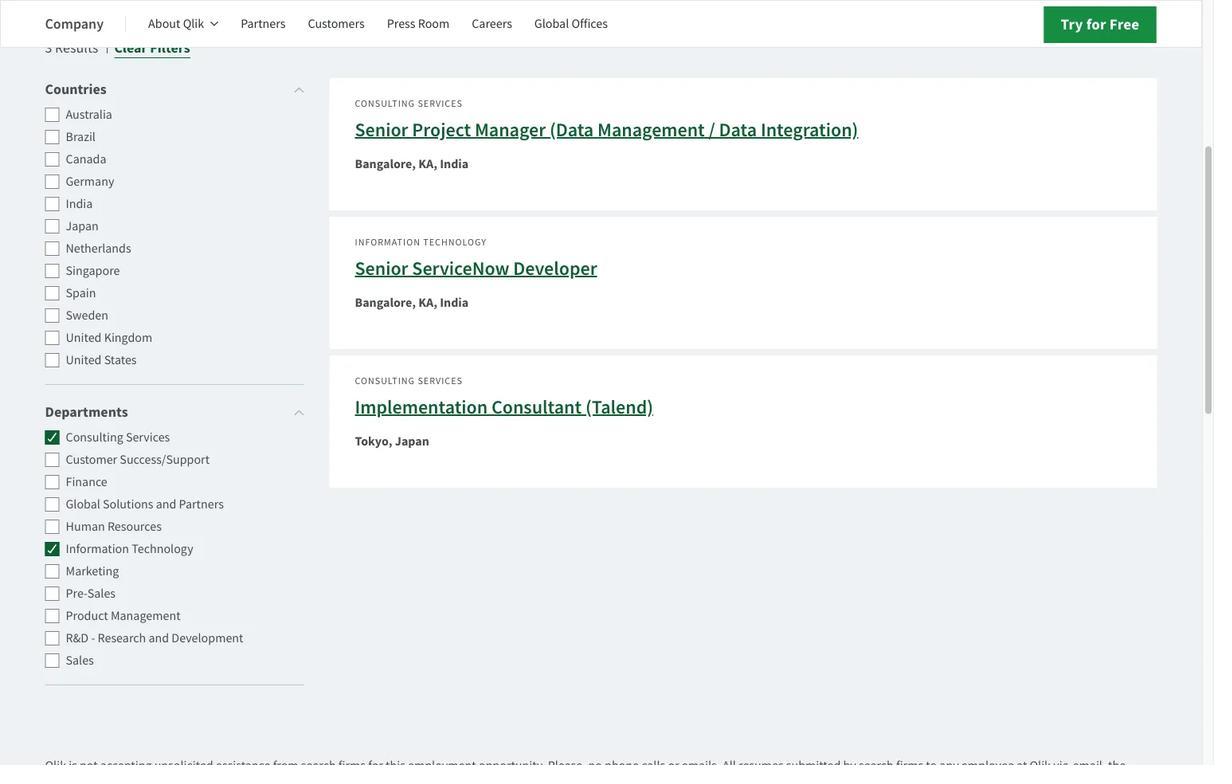 Task type: describe. For each thing, give the bounding box(es) containing it.
management inside consulting services customer success/support finance global solutions and partners human resources information technology marketing pre-sales product management r&d - research and development sales
[[111, 608, 181, 624]]

australia
[[66, 107, 112, 123]]

1 vertical spatial and
[[149, 630, 169, 647]]

global offices link
[[535, 5, 608, 43]]

customers
[[308, 16, 365, 32]]

global inside company 'menu bar'
[[535, 16, 569, 32]]

marketing
[[66, 563, 119, 580]]

departments button
[[45, 401, 304, 424]]

resources
[[108, 519, 162, 535]]

development
[[172, 630, 243, 647]]

germany
[[66, 174, 114, 190]]

bangalore, ka, india for project
[[355, 156, 469, 173]]

services for project
[[418, 98, 463, 110]]

brazil
[[66, 129, 96, 145]]

canada
[[66, 151, 106, 168]]

try
[[1061, 14, 1084, 34]]

success/support
[[120, 452, 210, 468]]

information inside information technology senior servicenow developer
[[355, 237, 421, 249]]

consulting inside consulting services customer success/support finance global solutions and partners human resources information technology marketing pre-sales product management r&d - research and development sales
[[66, 430, 123, 446]]

1 united from the top
[[66, 330, 102, 346]]

results
[[55, 39, 98, 57]]

clear filters link
[[114, 37, 190, 59]]

qlik
[[183, 16, 204, 32]]

developer
[[513, 256, 597, 281]]

clear
[[114, 39, 147, 58]]

manager
[[475, 118, 546, 143]]

1 vertical spatial japan
[[395, 433, 429, 450]]

product
[[66, 608, 108, 624]]

about qlik link
[[148, 5, 219, 43]]

company menu bar
[[45, 5, 630, 43]]

press room
[[387, 16, 450, 32]]

india for senior servicenow developer
[[440, 294, 469, 312]]

senior for senior servicenow developer
[[355, 256, 409, 281]]

r&d
[[66, 630, 89, 647]]

ka, for servicenow
[[419, 294, 438, 312]]

human
[[66, 519, 105, 535]]

india inside australia brazil canada germany india japan netherlands singapore spain sweden united kingdom united states
[[66, 196, 93, 212]]

for
[[1087, 14, 1107, 34]]

countries
[[45, 80, 107, 99]]

countries button
[[45, 78, 304, 101]]

try for free link
[[1044, 6, 1157, 43]]

about qlik
[[148, 16, 204, 32]]

departments
[[45, 403, 128, 422]]

press
[[387, 16, 416, 32]]

australia brazil canada germany india japan netherlands singapore spain sweden united kingdom united states
[[66, 107, 152, 369]]

tokyo, japan
[[355, 433, 429, 450]]

1 vertical spatial sales
[[66, 653, 94, 669]]

/
[[709, 118, 716, 143]]

integration)
[[761, 118, 859, 143]]

senior servicenow developer link
[[355, 256, 597, 281]]

research
[[98, 630, 146, 647]]

finance
[[66, 474, 107, 491]]

senior for senior project manager (data management / data integration)
[[355, 118, 409, 143]]

technology inside information technology senior servicenow developer
[[423, 237, 487, 249]]

filters
[[150, 39, 190, 58]]

information inside consulting services customer success/support finance global solutions and partners human resources information technology marketing pre-sales product management r&d - research and development sales
[[66, 541, 129, 558]]

servicenow
[[412, 256, 510, 281]]

japan inside australia brazil canada germany india japan netherlands singapore spain sweden united kingdom united states
[[66, 218, 99, 235]]

services for consultant
[[418, 375, 463, 387]]

technology inside consulting services customer success/support finance global solutions and partners human resources information technology marketing pre-sales product management r&d - research and development sales
[[132, 541, 193, 558]]

partners inside consulting services customer success/support finance global solutions and partners human resources information technology marketing pre-sales product management r&d - research and development sales
[[179, 497, 224, 513]]

offices
[[572, 16, 608, 32]]

states
[[104, 352, 137, 369]]

pre-
[[66, 586, 87, 602]]

(talend)
[[586, 395, 654, 420]]

partners link
[[241, 5, 286, 43]]

consulting for senior project manager (data management / data integration)
[[355, 98, 415, 110]]

room
[[418, 16, 450, 32]]

consultant
[[492, 395, 582, 420]]

services for success/support
[[126, 430, 170, 446]]

careers
[[472, 16, 512, 32]]



Task type: locate. For each thing, give the bounding box(es) containing it.
and
[[156, 497, 176, 513], [149, 630, 169, 647]]

0 vertical spatial management
[[598, 118, 705, 143]]

0 vertical spatial partners
[[241, 16, 286, 32]]

bangalore, for project
[[355, 156, 416, 173]]

about
[[148, 16, 180, 32]]

1 horizontal spatial japan
[[395, 433, 429, 450]]

0 vertical spatial services
[[418, 98, 463, 110]]

partners
[[241, 16, 286, 32], [179, 497, 224, 513]]

2 vertical spatial services
[[126, 430, 170, 446]]

1 vertical spatial bangalore, ka, india
[[355, 294, 469, 312]]

clear filters
[[114, 39, 190, 58]]

project
[[412, 118, 471, 143]]

1 horizontal spatial global
[[535, 16, 569, 32]]

consulting inside consulting services implementation consultant (talend)
[[355, 375, 415, 387]]

information up marketing
[[66, 541, 129, 558]]

0 vertical spatial senior
[[355, 118, 409, 143]]

2 vertical spatial consulting
[[66, 430, 123, 446]]

1 ka, from the top
[[419, 156, 438, 173]]

data
[[719, 118, 757, 143]]

singapore
[[66, 263, 120, 279]]

1 vertical spatial technology
[[132, 541, 193, 558]]

1 vertical spatial india
[[66, 196, 93, 212]]

2 bangalore, from the top
[[355, 294, 416, 312]]

0 horizontal spatial technology
[[132, 541, 193, 558]]

senior left 'project'
[[355, 118, 409, 143]]

services up implementation
[[418, 375, 463, 387]]

global offices
[[535, 16, 608, 32]]

united left "states"
[[66, 352, 102, 369]]

services
[[418, 98, 463, 110], [418, 375, 463, 387], [126, 430, 170, 446]]

india for senior project manager (data management / data integration)
[[440, 156, 469, 173]]

0 vertical spatial japan
[[66, 218, 99, 235]]

global
[[535, 16, 569, 32], [66, 497, 100, 513]]

technology up servicenow
[[423, 237, 487, 249]]

(data
[[550, 118, 594, 143]]

1 senior from the top
[[355, 118, 409, 143]]

services up success/support
[[126, 430, 170, 446]]

services up 'project'
[[418, 98, 463, 110]]

and right solutions
[[156, 497, 176, 513]]

0 vertical spatial ka,
[[419, 156, 438, 173]]

information up servicenow
[[355, 237, 421, 249]]

consulting up implementation
[[355, 375, 415, 387]]

ka, down servicenow
[[419, 294, 438, 312]]

try for free
[[1061, 14, 1140, 34]]

company
[[45, 14, 104, 33]]

1 vertical spatial senior
[[355, 256, 409, 281]]

0 horizontal spatial management
[[111, 608, 181, 624]]

1 vertical spatial bangalore,
[[355, 294, 416, 312]]

bangalore, for servicenow
[[355, 294, 416, 312]]

0 vertical spatial bangalore, ka, india
[[355, 156, 469, 173]]

technology
[[423, 237, 487, 249], [132, 541, 193, 558]]

3 results
[[45, 39, 98, 57]]

technology down resources
[[132, 541, 193, 558]]

2 united from the top
[[66, 352, 102, 369]]

consulting up 'customer'
[[66, 430, 123, 446]]

1 horizontal spatial technology
[[423, 237, 487, 249]]

consulting services customer success/support finance global solutions and partners human resources information technology marketing pre-sales product management r&d - research and development sales
[[66, 430, 243, 669]]

partners inside company 'menu bar'
[[241, 16, 286, 32]]

consulting services implementation consultant (talend)
[[355, 375, 654, 420]]

management inside consulting services senior project manager (data management / data integration)
[[598, 118, 705, 143]]

sales down marketing
[[87, 586, 116, 602]]

0 vertical spatial bangalore,
[[355, 156, 416, 173]]

global up human
[[66, 497, 100, 513]]

1 vertical spatial consulting
[[355, 375, 415, 387]]

consulting services senior project manager (data management / data integration)
[[355, 98, 859, 143]]

0 vertical spatial global
[[535, 16, 569, 32]]

senior
[[355, 118, 409, 143], [355, 256, 409, 281]]

bangalore, ka, india down servicenow
[[355, 294, 469, 312]]

bangalore, ka, india
[[355, 156, 469, 173], [355, 294, 469, 312]]

0 vertical spatial united
[[66, 330, 102, 346]]

0 horizontal spatial information
[[66, 541, 129, 558]]

information technology senior servicenow developer
[[355, 237, 597, 281]]

japan down implementation
[[395, 433, 429, 450]]

global inside consulting services customer success/support finance global solutions and partners human resources information technology marketing pre-sales product management r&d - research and development sales
[[66, 497, 100, 513]]

0 vertical spatial and
[[156, 497, 176, 513]]

0 horizontal spatial partners
[[179, 497, 224, 513]]

0 vertical spatial consulting
[[355, 98, 415, 110]]

netherlands
[[66, 241, 131, 257]]

1 bangalore, ka, india from the top
[[355, 156, 469, 173]]

japan
[[66, 218, 99, 235], [395, 433, 429, 450]]

1 vertical spatial information
[[66, 541, 129, 558]]

senior inside consulting services senior project manager (data management / data integration)
[[355, 118, 409, 143]]

sales down the r&d
[[66, 653, 94, 669]]

tokyo,
[[355, 433, 393, 450]]

services inside consulting services implementation consultant (talend)
[[418, 375, 463, 387]]

1 horizontal spatial partners
[[241, 16, 286, 32]]

bangalore,
[[355, 156, 416, 173], [355, 294, 416, 312]]

information
[[355, 237, 421, 249], [66, 541, 129, 558]]

management up research
[[111, 608, 181, 624]]

and right research
[[149, 630, 169, 647]]

customer
[[66, 452, 117, 468]]

senior left servicenow
[[355, 256, 409, 281]]

ka,
[[419, 156, 438, 173], [419, 294, 438, 312]]

india down germany
[[66, 196, 93, 212]]

united
[[66, 330, 102, 346], [66, 352, 102, 369]]

global left offices
[[535, 16, 569, 32]]

management
[[598, 118, 705, 143], [111, 608, 181, 624]]

0 horizontal spatial japan
[[66, 218, 99, 235]]

india
[[440, 156, 469, 173], [66, 196, 93, 212], [440, 294, 469, 312]]

bangalore, ka, india for servicenow
[[355, 294, 469, 312]]

partners right "qlik"
[[241, 16, 286, 32]]

implementation
[[355, 395, 488, 420]]

japan up netherlands
[[66, 218, 99, 235]]

0 vertical spatial technology
[[423, 237, 487, 249]]

0 horizontal spatial global
[[66, 497, 100, 513]]

services inside consulting services senior project manager (data management / data integration)
[[418, 98, 463, 110]]

bangalore, ka, india down 'project'
[[355, 156, 469, 173]]

implementation consultant (talend) link
[[355, 395, 654, 420]]

consulting
[[355, 98, 415, 110], [355, 375, 415, 387], [66, 430, 123, 446]]

1 vertical spatial united
[[66, 352, 102, 369]]

consulting inside consulting services senior project manager (data management / data integration)
[[355, 98, 415, 110]]

1 horizontal spatial information
[[355, 237, 421, 249]]

spain
[[66, 285, 96, 302]]

ka, for project
[[419, 156, 438, 173]]

solutions
[[103, 497, 153, 513]]

2 bangalore, ka, india from the top
[[355, 294, 469, 312]]

ka, down 'project'
[[419, 156, 438, 173]]

consulting for implementation consultant (talend)
[[355, 375, 415, 387]]

management left the /
[[598, 118, 705, 143]]

consulting up 'project'
[[355, 98, 415, 110]]

customers link
[[308, 5, 365, 43]]

1 vertical spatial partners
[[179, 497, 224, 513]]

sales
[[87, 586, 116, 602], [66, 653, 94, 669]]

united down sweden
[[66, 330, 102, 346]]

1 horizontal spatial management
[[598, 118, 705, 143]]

2 vertical spatial india
[[440, 294, 469, 312]]

india down servicenow
[[440, 294, 469, 312]]

india down 'project'
[[440, 156, 469, 173]]

1 vertical spatial global
[[66, 497, 100, 513]]

2 ka, from the top
[[419, 294, 438, 312]]

1 vertical spatial management
[[111, 608, 181, 624]]

1 vertical spatial ka,
[[419, 294, 438, 312]]

senior inside information technology senior servicenow developer
[[355, 256, 409, 281]]

press room link
[[387, 5, 450, 43]]

senior project manager (data management / data integration) link
[[355, 118, 859, 143]]

partners down success/support
[[179, 497, 224, 513]]

careers link
[[472, 5, 512, 43]]

kingdom
[[104, 330, 152, 346]]

-
[[91, 630, 95, 647]]

3
[[45, 39, 52, 57]]

services inside consulting services customer success/support finance global solutions and partners human resources information technology marketing pre-sales product management r&d - research and development sales
[[126, 430, 170, 446]]

sweden
[[66, 308, 108, 324]]

0 vertical spatial sales
[[87, 586, 116, 602]]

2 senior from the top
[[355, 256, 409, 281]]

0 vertical spatial india
[[440, 156, 469, 173]]

free
[[1110, 14, 1140, 34]]

0 vertical spatial information
[[355, 237, 421, 249]]

1 vertical spatial services
[[418, 375, 463, 387]]

1 bangalore, from the top
[[355, 156, 416, 173]]



Task type: vqa. For each thing, say whether or not it's contained in the screenshot.


